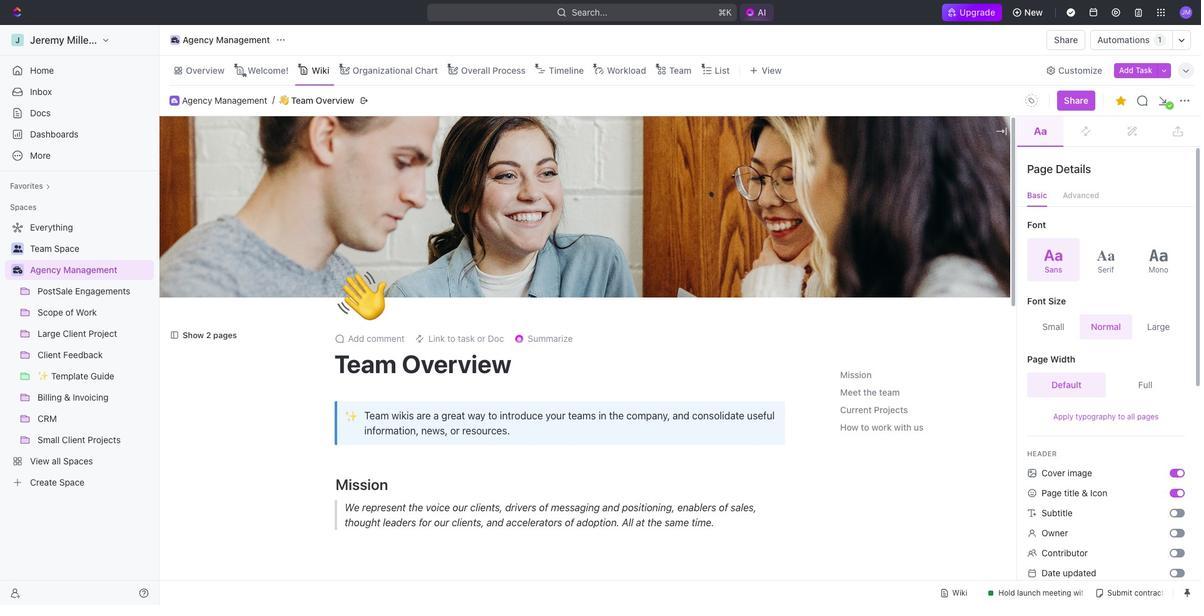 Task type: describe. For each thing, give the bounding box(es) containing it.
projects inside tree
[[88, 435, 121, 446]]

resources.
[[462, 426, 510, 437]]

timeline
[[549, 65, 584, 75]]

tree inside sidebar navigation
[[5, 218, 154, 493]]

add comment
[[348, 334, 405, 344]]

way
[[468, 411, 486, 422]]

agency for bottommost business time icon
[[182, 95, 212, 106]]

new button
[[1007, 3, 1051, 23]]

apply typography to all pages
[[1054, 412, 1159, 422]]

customize button
[[1043, 62, 1107, 79]]

of up accelerators
[[539, 503, 548, 514]]

enablers
[[677, 503, 716, 514]]

user group image
[[13, 245, 22, 253]]

docs
[[30, 108, 51, 118]]

details
[[1056, 163, 1092, 176]]

everything link
[[5, 218, 151, 238]]

we represent the voice our clients, drivers of messaging and positioning, enablers of sales, thought leaders for our clients, and accelerators of adoption. all at the same time.
[[345, 503, 759, 529]]

scope
[[38, 307, 63, 318]]

of left sales, on the bottom right of the page
[[719, 503, 728, 514]]

2 vertical spatial and
[[487, 518, 504, 529]]

more button
[[5, 146, 154, 166]]

1 horizontal spatial meet
[[841, 388, 862, 398]]

full
[[1139, 380, 1153, 391]]

0 vertical spatial overview
[[186, 65, 225, 75]]

to inside dropdown button
[[448, 334, 456, 344]]

wikis
[[392, 411, 414, 422]]

invoicing
[[73, 392, 109, 403]]

header
[[1028, 450, 1057, 458]]

home
[[30, 65, 54, 76]]

1 horizontal spatial all
[[1128, 412, 1136, 422]]

large client project link
[[38, 324, 151, 344]]

list
[[715, 65, 730, 75]]

us
[[914, 423, 924, 433]]

drivers
[[505, 503, 536, 514]]

to right typography
[[1119, 412, 1126, 422]]

font for font size
[[1028, 296, 1047, 307]]

and inside team wikis are a great way to introduce your teams in the company, and consolidate useful information, news, or resources.
[[673, 411, 690, 422]]

same
[[665, 518, 689, 529]]

✨ for ✨ template guide
[[38, 371, 49, 382]]

show
[[183, 330, 204, 340]]

large for large
[[1148, 322, 1171, 332]]

summarize button
[[509, 331, 578, 348]]

0 vertical spatial business time image
[[171, 37, 179, 43]]

inbox
[[30, 86, 52, 97]]

add task button
[[1115, 63, 1158, 78]]

ai button
[[741, 4, 774, 21]]

your
[[546, 411, 566, 422]]

serif
[[1098, 265, 1115, 274]]

👋 team overview
[[279, 95, 355, 106]]

large for large client project
[[38, 329, 60, 339]]

crm link
[[38, 409, 151, 429]]

size
[[1049, 296, 1067, 307]]

page for page details
[[1028, 163, 1054, 176]]

2 horizontal spatial overview
[[402, 349, 512, 379]]

view for view all spaces
[[30, 456, 50, 467]]

introduce
[[500, 411, 543, 422]]

are
[[417, 411, 431, 422]]

link to task or doc button
[[410, 331, 509, 348]]

template
[[51, 371, 88, 382]]

team space link
[[30, 239, 151, 259]]

workload
[[607, 65, 646, 75]]

change cover button
[[738, 273, 810, 293]]

workload link
[[605, 62, 646, 79]]

sans
[[1045, 265, 1063, 274]]

view button
[[746, 62, 786, 79]]

normal
[[1092, 322, 1122, 332]]

current
[[841, 405, 872, 416]]

agency management for agency management link for business time image
[[30, 265, 117, 275]]

voice
[[426, 503, 450, 514]]

change cover
[[745, 278, 802, 288]]

agency for business time image
[[30, 265, 61, 275]]

messaging
[[551, 503, 600, 514]]

view all spaces link
[[5, 452, 151, 472]]

0 horizontal spatial spaces
[[10, 203, 37, 212]]

space for team space
[[54, 243, 79, 254]]

billing & invoicing link
[[38, 388, 151, 408]]

client for small
[[62, 435, 85, 446]]

dashboards
[[30, 129, 79, 140]]

postsale engagements
[[38, 286, 130, 297]]

2
[[206, 330, 211, 340]]

change
[[745, 278, 777, 288]]

timeline link
[[547, 62, 584, 79]]

useful
[[747, 411, 775, 422]]

create space link
[[5, 473, 151, 493]]

management for agency management link for business time image
[[63, 265, 117, 275]]

or inside dropdown button
[[477, 334, 486, 344]]

add for add task
[[1120, 65, 1134, 75]]

for
[[419, 518, 431, 529]]

view for view
[[762, 65, 782, 75]]

& inside tree
[[64, 392, 70, 403]]

with
[[894, 423, 912, 433]]

postsale
[[38, 286, 73, 297]]

positioning,
[[622, 503, 675, 514]]

image
[[1068, 468, 1093, 479]]

of down messaging
[[565, 518, 574, 529]]

dropdown menu image
[[1022, 91, 1042, 111]]

apply
[[1054, 412, 1074, 422]]

how to work with us
[[841, 423, 924, 433]]

✨ for ✨
[[345, 410, 358, 423]]

1 horizontal spatial projects
[[874, 405, 909, 416]]

everything
[[30, 222, 73, 233]]

team down the wiki link at the left top
[[291, 95, 314, 106]]

we
[[345, 503, 359, 514]]

owner
[[1042, 528, 1069, 539]]

comment
[[367, 334, 405, 344]]

1
[[1159, 35, 1162, 45]]

billing & invoicing
[[38, 392, 109, 403]]

team space
[[30, 243, 79, 254]]

thought
[[345, 518, 380, 529]]

1 vertical spatial and
[[602, 503, 619, 514]]

engagements
[[75, 286, 130, 297]]

1 vertical spatial share
[[1065, 95, 1089, 106]]

0 vertical spatial agency management link
[[167, 33, 273, 48]]

spaces inside tree
[[63, 456, 93, 467]]

team for team
[[670, 65, 692, 75]]

add task
[[1120, 65, 1153, 75]]

time.
[[692, 518, 714, 529]]

great
[[442, 411, 465, 422]]

client feedback link
[[38, 345, 151, 366]]

jm button
[[1177, 3, 1197, 23]]

consolidate
[[693, 411, 745, 422]]

business time image
[[13, 267, 22, 274]]



Task type: vqa. For each thing, say whether or not it's contained in the screenshot.
dialog
no



Task type: locate. For each thing, give the bounding box(es) containing it.
jm
[[1182, 8, 1191, 16]]

business time image
[[171, 37, 179, 43], [171, 98, 178, 103]]

jeremy miller's workspace
[[30, 34, 155, 46]]

1 horizontal spatial spaces
[[63, 456, 93, 467]]

show 2 pages
[[183, 330, 237, 340]]

agency up overview link
[[183, 34, 214, 45]]

represent
[[362, 503, 406, 514]]

👋 for 👋
[[337, 268, 387, 326]]

1 vertical spatial &
[[1082, 488, 1088, 499]]

cover
[[779, 278, 802, 288]]

typography
[[1076, 412, 1116, 422]]

create
[[30, 478, 57, 488]]

agency management up the postsale engagements
[[30, 265, 117, 275]]

upgrade link
[[943, 4, 1002, 21]]

leaders
[[383, 518, 416, 529]]

0 vertical spatial ✨
[[38, 371, 49, 382]]

👋 for 👋 team overview
[[279, 95, 289, 105]]

1 font from the top
[[1028, 220, 1047, 230]]

share up the customize button
[[1055, 34, 1079, 45]]

upgrade
[[960, 7, 996, 18]]

small inside tree
[[38, 435, 60, 446]]

reposition
[[686, 278, 730, 288]]

or left doc
[[477, 334, 486, 344]]

0 horizontal spatial mission
[[336, 477, 388, 494]]

1 horizontal spatial small
[[1043, 322, 1065, 332]]

1 vertical spatial spaces
[[63, 456, 93, 467]]

agency management link down overview link
[[182, 95, 267, 106]]

1 vertical spatial projects
[[88, 435, 121, 446]]

0 vertical spatial our
[[453, 503, 468, 514]]

0 horizontal spatial projects
[[88, 435, 121, 446]]

billing
[[38, 392, 62, 403]]

2 vertical spatial page
[[1042, 488, 1062, 499]]

0 vertical spatial and
[[673, 411, 690, 422]]

0 horizontal spatial meet the team
[[336, 579, 434, 597]]

0 vertical spatial agency management
[[183, 34, 270, 45]]

agency management inside tree
[[30, 265, 117, 275]]

overview left 'welcome!' link
[[186, 65, 225, 75]]

& right billing
[[64, 392, 70, 403]]

our
[[453, 503, 468, 514], [434, 518, 449, 529]]

large right normal
[[1148, 322, 1171, 332]]

0 horizontal spatial team
[[399, 579, 434, 597]]

0 horizontal spatial pages
[[213, 330, 237, 340]]

default
[[1052, 380, 1082, 391]]

feedback
[[63, 350, 103, 361]]

client
[[63, 329, 86, 339], [38, 350, 61, 361], [62, 435, 85, 446]]

cover
[[1042, 468, 1066, 479]]

or
[[477, 334, 486, 344], [451, 426, 460, 437]]

font for font
[[1028, 220, 1047, 230]]

0 vertical spatial &
[[64, 392, 70, 403]]

1 vertical spatial our
[[434, 518, 449, 529]]

2 horizontal spatial and
[[673, 411, 690, 422]]

work
[[76, 307, 97, 318]]

how
[[841, 423, 859, 433]]

2 vertical spatial client
[[62, 435, 85, 446]]

0 vertical spatial mission
[[841, 370, 872, 381]]

to inside team wikis are a great way to introduce your teams in the company, and consolidate useful information, news, or resources.
[[488, 411, 497, 422]]

spaces down small client projects
[[63, 456, 93, 467]]

organizational chart
[[353, 65, 438, 75]]

1 vertical spatial agency
[[182, 95, 212, 106]]

team for team space
[[30, 243, 52, 254]]

our right voice
[[453, 503, 468, 514]]

font left size
[[1028, 296, 1047, 307]]

and up adoption.
[[602, 503, 619, 514]]

✨ inside ✨ template guide link
[[38, 371, 49, 382]]

1 vertical spatial management
[[215, 95, 267, 106]]

1 horizontal spatial &
[[1082, 488, 1088, 499]]

large inside tree
[[38, 329, 60, 339]]

and right company,
[[673, 411, 690, 422]]

share button
[[1047, 30, 1086, 50]]

clients, left drivers
[[470, 503, 503, 514]]

👋 up add comment
[[337, 268, 387, 326]]

more
[[30, 150, 51, 161]]

1 vertical spatial 👋
[[337, 268, 387, 326]]

client up client feedback
[[63, 329, 86, 339]]

0 vertical spatial font
[[1028, 220, 1047, 230]]

mission
[[841, 370, 872, 381], [336, 477, 388, 494]]

1 vertical spatial font
[[1028, 296, 1047, 307]]

spaces down favorites
[[10, 203, 37, 212]]

1 horizontal spatial overview
[[316, 95, 355, 106]]

pages down full
[[1138, 412, 1159, 422]]

team for team overview
[[335, 349, 397, 379]]

link to task or doc
[[429, 334, 504, 344]]

sales,
[[731, 503, 757, 514]]

add inside button
[[1120, 65, 1134, 75]]

agency management for bottommost business time icon agency management link
[[182, 95, 267, 106]]

of left work
[[65, 307, 74, 318]]

0 vertical spatial meet the team
[[841, 388, 900, 398]]

1 vertical spatial client
[[38, 350, 61, 361]]

view inside view all spaces link
[[30, 456, 50, 467]]

doc
[[488, 334, 504, 344]]

1 vertical spatial agency management
[[182, 95, 267, 106]]

0 horizontal spatial overview
[[186, 65, 225, 75]]

team for team wikis are a great way to introduce your teams in the company, and consolidate useful information, news, or resources.
[[365, 411, 389, 422]]

page for page title & icon
[[1042, 488, 1062, 499]]

0 vertical spatial share
[[1055, 34, 1079, 45]]

view
[[762, 65, 782, 75], [30, 456, 50, 467]]

projects
[[874, 405, 909, 416], [88, 435, 121, 446]]

tree
[[5, 218, 154, 493]]

all right typography
[[1128, 412, 1136, 422]]

client up template
[[38, 350, 61, 361]]

0 horizontal spatial large
[[38, 329, 60, 339]]

add left task
[[1120, 65, 1134, 75]]

agency management link up overview link
[[167, 33, 273, 48]]

0 vertical spatial page
[[1028, 163, 1054, 176]]

1 horizontal spatial large
[[1148, 322, 1171, 332]]

page for page width
[[1028, 354, 1049, 365]]

overall process
[[461, 65, 526, 75]]

0 horizontal spatial view
[[30, 456, 50, 467]]

0 horizontal spatial &
[[64, 392, 70, 403]]

add left comment
[[348, 334, 364, 344]]

0 horizontal spatial 👋
[[279, 95, 289, 105]]

agency inside tree
[[30, 265, 61, 275]]

view up create
[[30, 456, 50, 467]]

agency
[[183, 34, 214, 45], [182, 95, 212, 106], [30, 265, 61, 275]]

1 vertical spatial business time image
[[171, 98, 178, 103]]

ai
[[758, 7, 767, 18]]

1 horizontal spatial team
[[880, 388, 900, 398]]

projects down crm link
[[88, 435, 121, 446]]

to right link
[[448, 334, 456, 344]]

client up view all spaces link
[[62, 435, 85, 446]]

small down size
[[1043, 322, 1065, 332]]

contributor
[[1042, 548, 1088, 559]]

2 font from the top
[[1028, 296, 1047, 307]]

page left width
[[1028, 354, 1049, 365]]

new
[[1025, 7, 1043, 18]]

current projects
[[841, 405, 909, 416]]

page down cover
[[1042, 488, 1062, 499]]

1 horizontal spatial 👋
[[337, 268, 387, 326]]

✨ left wikis
[[345, 410, 358, 423]]

agency management link for bottommost business time icon
[[182, 95, 267, 106]]

1 vertical spatial ✨
[[345, 410, 358, 423]]

1 horizontal spatial mission
[[841, 370, 872, 381]]

1 horizontal spatial our
[[453, 503, 468, 514]]

team overview
[[335, 349, 512, 379]]

clients, right for
[[452, 518, 484, 529]]

cover image
[[1042, 468, 1093, 479]]

page title & icon
[[1042, 488, 1108, 499]]

1 vertical spatial small
[[38, 435, 60, 446]]

page width
[[1028, 354, 1076, 365]]

jeremy
[[30, 34, 64, 46]]

postsale engagements link
[[38, 282, 151, 302]]

client for large
[[63, 329, 86, 339]]

agency management down overview link
[[182, 95, 267, 106]]

0 vertical spatial space
[[54, 243, 79, 254]]

1 horizontal spatial pages
[[1138, 412, 1159, 422]]

list link
[[713, 62, 730, 79]]

add for add comment
[[348, 334, 364, 344]]

agency down overview link
[[182, 95, 212, 106]]

0 horizontal spatial small
[[38, 435, 60, 446]]

basic
[[1028, 191, 1048, 200]]

0 horizontal spatial add
[[348, 334, 364, 344]]

adoption.
[[577, 518, 620, 529]]

home link
[[5, 61, 154, 81]]

0 vertical spatial 👋
[[279, 95, 289, 105]]

pages
[[213, 330, 237, 340], [1138, 412, 1159, 422]]

organizational chart link
[[350, 62, 438, 79]]

page up the basic
[[1028, 163, 1054, 176]]

jeremy miller's workspace, , element
[[11, 34, 24, 46]]

0 vertical spatial agency
[[183, 34, 214, 45]]

👋
[[279, 95, 289, 105], [337, 268, 387, 326]]

favorites button
[[5, 179, 56, 194]]

scope of work
[[38, 307, 97, 318]]

1 vertical spatial meet the team
[[336, 579, 434, 597]]

0 vertical spatial management
[[216, 34, 270, 45]]

0 horizontal spatial our
[[434, 518, 449, 529]]

0 vertical spatial clients,
[[470, 503, 503, 514]]

0 vertical spatial pages
[[213, 330, 237, 340]]

view inside view button
[[762, 65, 782, 75]]

space down view all spaces link
[[59, 478, 85, 488]]

workspace
[[103, 34, 155, 46]]

of inside tree
[[65, 307, 74, 318]]

management down team space link
[[63, 265, 117, 275]]

1 vertical spatial view
[[30, 456, 50, 467]]

task
[[1136, 65, 1153, 75]]

tree containing everything
[[5, 218, 154, 493]]

agency management link for business time image
[[30, 260, 151, 280]]

1 horizontal spatial meet the team
[[841, 388, 900, 398]]

font down the basic
[[1028, 220, 1047, 230]]

1 vertical spatial add
[[348, 334, 364, 344]]

view all spaces
[[30, 456, 93, 467]]

✨ up billing
[[38, 371, 49, 382]]

projects up how to work with us
[[874, 405, 909, 416]]

mission up we
[[336, 477, 388, 494]]

view right list
[[762, 65, 782, 75]]

project
[[89, 329, 117, 339]]

to right the how
[[861, 423, 870, 433]]

0 vertical spatial team
[[880, 388, 900, 398]]

large
[[1148, 322, 1171, 332], [38, 329, 60, 339]]

2 vertical spatial overview
[[402, 349, 512, 379]]

1 horizontal spatial and
[[602, 503, 619, 514]]

team down add comment
[[335, 349, 397, 379]]

guide
[[91, 371, 114, 382]]

link
[[429, 334, 445, 344]]

0 vertical spatial meet
[[841, 388, 862, 398]]

or down great
[[451, 426, 460, 437]]

or inside team wikis are a great way to introduce your teams in the company, and consolidate useful information, news, or resources.
[[451, 426, 460, 437]]

1 vertical spatial pages
[[1138, 412, 1159, 422]]

space for create space
[[59, 478, 85, 488]]

customize
[[1059, 65, 1103, 75]]

1 horizontal spatial ✨
[[345, 410, 358, 423]]

inbox link
[[5, 82, 154, 102]]

small for small
[[1043, 322, 1065, 332]]

date
[[1042, 568, 1061, 579]]

2 vertical spatial management
[[63, 265, 117, 275]]

our down voice
[[434, 518, 449, 529]]

agency management link down team space link
[[30, 260, 151, 280]]

0 horizontal spatial all
[[52, 456, 61, 467]]

0 vertical spatial client
[[63, 329, 86, 339]]

0 vertical spatial or
[[477, 334, 486, 344]]

team inside team wikis are a great way to introduce your teams in the company, and consolidate useful information, news, or resources.
[[365, 411, 389, 422]]

2 vertical spatial agency management
[[30, 265, 117, 275]]

the inside team wikis are a great way to introduce your teams in the company, and consolidate useful information, news, or resources.
[[609, 411, 624, 422]]

0 horizontal spatial and
[[487, 518, 504, 529]]

title
[[1065, 488, 1080, 499]]

and left accelerators
[[487, 518, 504, 529]]

1 vertical spatial mission
[[336, 477, 388, 494]]

team left list link
[[670, 65, 692, 75]]

in
[[599, 411, 607, 422]]

subtitle
[[1042, 508, 1073, 519]]

1 horizontal spatial or
[[477, 334, 486, 344]]

1 vertical spatial all
[[52, 456, 61, 467]]

docs link
[[5, 103, 154, 123]]

and
[[673, 411, 690, 422], [602, 503, 619, 514], [487, 518, 504, 529]]

0 vertical spatial small
[[1043, 322, 1065, 332]]

create space
[[30, 478, 85, 488]]

1 vertical spatial overview
[[316, 95, 355, 106]]

management up 'welcome!' link
[[216, 34, 270, 45]]

to right way at the bottom
[[488, 411, 497, 422]]

information,
[[365, 426, 419, 437]]

all inside tree
[[52, 456, 61, 467]]

0 vertical spatial projects
[[874, 405, 909, 416]]

overview down link to task or doc dropdown button
[[402, 349, 512, 379]]

mono
[[1149, 265, 1169, 274]]

&
[[64, 392, 70, 403], [1082, 488, 1088, 499]]

✨
[[38, 371, 49, 382], [345, 410, 358, 423]]

favorites
[[10, 182, 43, 191]]

team inside team link
[[670, 65, 692, 75]]

2 vertical spatial agency
[[30, 265, 61, 275]]

0 vertical spatial add
[[1120, 65, 1134, 75]]

all up create space
[[52, 456, 61, 467]]

1 vertical spatial team
[[399, 579, 434, 597]]

1 horizontal spatial add
[[1120, 65, 1134, 75]]

1 vertical spatial space
[[59, 478, 85, 488]]

small for small client projects
[[38, 435, 60, 446]]

share inside button
[[1055, 34, 1079, 45]]

agency down "team space"
[[30, 265, 61, 275]]

task
[[458, 334, 475, 344]]

change cover button
[[738, 273, 810, 293]]

agency management up overview link
[[183, 34, 270, 45]]

dashboards link
[[5, 125, 154, 145]]

add
[[1120, 65, 1134, 75], [348, 334, 364, 344]]

team
[[880, 388, 900, 398], [399, 579, 434, 597]]

sidebar navigation
[[0, 25, 162, 606]]

news,
[[421, 426, 448, 437]]

management inside tree
[[63, 265, 117, 275]]

1 horizontal spatial view
[[762, 65, 782, 75]]

overview down wiki
[[316, 95, 355, 106]]

pages right 2 in the bottom of the page
[[213, 330, 237, 340]]

0 horizontal spatial or
[[451, 426, 460, 437]]

0 horizontal spatial meet
[[336, 579, 371, 597]]

small down crm
[[38, 435, 60, 446]]

team inside team space link
[[30, 243, 52, 254]]

team up information,
[[365, 411, 389, 422]]

team right user group image
[[30, 243, 52, 254]]

management for bottommost business time icon agency management link
[[215, 95, 267, 106]]

1 vertical spatial agency management link
[[182, 95, 267, 106]]

mission up current
[[841, 370, 872, 381]]

management down 'welcome!' link
[[215, 95, 267, 106]]

1 vertical spatial meet
[[336, 579, 371, 597]]

large down 'scope'
[[38, 329, 60, 339]]

👋 inside 👋 team overview
[[279, 95, 289, 105]]

space down everything link
[[54, 243, 79, 254]]

1 vertical spatial clients,
[[452, 518, 484, 529]]

share down the customize button
[[1065, 95, 1089, 106]]

0 vertical spatial view
[[762, 65, 782, 75]]

& right title
[[1082, 488, 1088, 499]]

👋 down welcome!
[[279, 95, 289, 105]]



